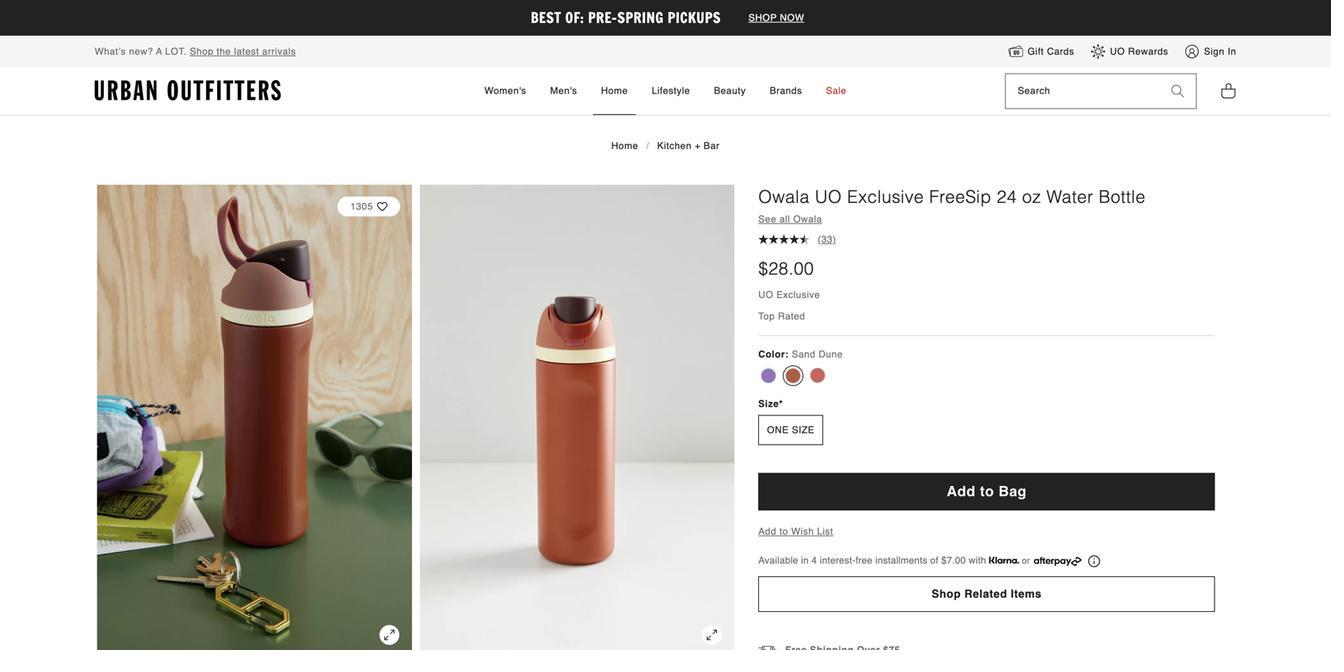 Task type: vqa. For each thing, say whether or not it's contained in the screenshot.
White icon
no



Task type: describe. For each thing, give the bounding box(es) containing it.
owala uo exclusive freesip 24 oz water bottle see all owala
[[759, 187, 1146, 225]]

men's link
[[543, 68, 585, 115]]

rated
[[778, 311, 806, 322]]

color:
[[759, 349, 789, 360]]

lifestyle link
[[644, 68, 698, 115]]

klarna image
[[990, 557, 1020, 564]]

1 vertical spatial owala
[[794, 214, 823, 225]]

available in 4 interest-free installments of $7.00 with
[[759, 555, 990, 566]]

add for add to bag
[[947, 483, 976, 499]]

add to bag
[[947, 483, 1027, 499]]

add to bag button
[[759, 473, 1216, 510]]

freesip
[[930, 187, 992, 207]]

my shopping bag image
[[1221, 82, 1237, 99]]

sale link
[[818, 68, 855, 115]]

uo rewards
[[1111, 46, 1169, 57]]

4 star rating image from the left
[[800, 234, 810, 244]]

the
[[217, 46, 231, 57]]

original price: $28.00 element
[[759, 257, 814, 281]]

with
[[969, 555, 987, 566]]

kitchen
[[658, 140, 692, 152]]

pre-
[[588, 8, 618, 28]]

women's
[[485, 85, 527, 96]]

in
[[1228, 46, 1237, 57]]

main navigation element
[[342, 68, 990, 115]]

to for wish
[[780, 526, 789, 537]]

home inside main navigation element
[[601, 85, 628, 96]]

free
[[856, 555, 873, 566]]

1305
[[351, 201, 373, 212]]

items
[[1011, 588, 1042, 600]]

beauty link
[[706, 68, 754, 115]]

see
[[759, 214, 777, 225]]

shop
[[749, 12, 777, 23]]

water
[[1047, 187, 1094, 207]]

0 horizontal spatial exclusive
[[777, 290, 821, 301]]

shop now link
[[741, 12, 813, 23]]

4.7 stars element
[[759, 234, 810, 245]]

sand
[[792, 349, 816, 360]]

rewards
[[1129, 46, 1169, 57]]

search image
[[1172, 85, 1185, 98]]

size
[[792, 425, 815, 436]]

bottle
[[1099, 187, 1146, 207]]

neon punch image
[[810, 368, 826, 383]]

of:
[[566, 8, 584, 28]]

installments
[[876, 555, 928, 566]]

$7.00
[[942, 555, 966, 566]]

men's
[[550, 85, 578, 96]]

+
[[695, 140, 701, 152]]

gift cards link
[[1008, 44, 1075, 60]]

shop related items button
[[759, 576, 1216, 612]]

kitchen + bar link
[[658, 140, 720, 152]]

interest-
[[820, 555, 856, 566]]

top rated
[[759, 311, 806, 322]]

uo rewards link
[[1091, 44, 1169, 60]]



Task type: locate. For each thing, give the bounding box(es) containing it.
1 vertical spatial add
[[759, 526, 777, 537]]

0 vertical spatial uo
[[1111, 46, 1126, 57]]

shop inside button
[[932, 588, 961, 600]]

home link
[[593, 68, 636, 115], [612, 140, 639, 152]]

brands
[[770, 85, 803, 96]]

uo
[[1111, 46, 1126, 57], [815, 187, 842, 207], [759, 290, 774, 301]]

0 vertical spatial home
[[601, 85, 628, 96]]

lifestyle
[[652, 85, 691, 96]]

one size
[[767, 425, 815, 436]]

home link left "kitchen"
[[612, 140, 639, 152]]

owala uo exclusive freesip 24 oz water bottle image
[[97, 185, 412, 650]]

shop down $7.00 on the right of the page
[[932, 588, 961, 600]]

available
[[759, 555, 799, 566]]

1 horizontal spatial exclusive
[[848, 187, 924, 207]]

now
[[780, 12, 805, 23]]

uo for uo rewards
[[1111, 46, 1126, 57]]

beauty
[[714, 85, 746, 96]]

$28.00
[[759, 258, 814, 279]]

shop
[[190, 46, 214, 57], [932, 588, 961, 600]]

zoom in image
[[702, 625, 722, 645]]

1 vertical spatial uo
[[815, 187, 842, 207]]

sign in
[[1205, 46, 1237, 57]]

to
[[980, 483, 995, 499], [780, 526, 789, 537]]

0 vertical spatial owala
[[759, 187, 810, 207]]

add left bag
[[947, 483, 976, 499]]

1 vertical spatial home
[[612, 140, 639, 152]]

owala uo exclusive freesip 24 oz water bottle #1 image
[[420, 185, 735, 650]]

4
[[812, 555, 817, 566]]

0 vertical spatial to
[[980, 483, 995, 499]]

related
[[965, 588, 1008, 600]]

shop the latest arrivals link
[[190, 46, 296, 57]]

color: sand dune
[[759, 349, 843, 360]]

shop related items
[[932, 588, 1042, 600]]

what's new? a lot. shop the latest arrivals
[[95, 46, 296, 57]]

1305 button
[[338, 189, 400, 224]]

spring
[[618, 8, 664, 28]]

urban outfitters image
[[95, 80, 281, 101]]

uo up see all owala link
[[815, 187, 842, 207]]

to left bag
[[980, 483, 995, 499]]

bar
[[704, 140, 720, 152]]

1 horizontal spatial add
[[947, 483, 976, 499]]

3 star rating image from the left
[[790, 234, 800, 244]]

0 horizontal spatial uo
[[759, 290, 774, 301]]

uo left rewards
[[1111, 46, 1126, 57]]

2 vertical spatial uo
[[759, 290, 774, 301]]

add up available
[[759, 526, 777, 537]]

of
[[931, 555, 939, 566]]

0 vertical spatial add
[[947, 483, 976, 499]]

one
[[767, 425, 789, 436]]

0 vertical spatial exclusive
[[848, 187, 924, 207]]

sale
[[826, 85, 847, 96]]

exclusive left freesip
[[848, 187, 924, 207]]

women's link
[[477, 68, 535, 115]]

24
[[997, 187, 1017, 207]]

zoom in image
[[380, 625, 399, 645]]

pickups
[[668, 8, 721, 28]]

exclusive
[[848, 187, 924, 207], [777, 290, 821, 301]]

uo for uo exclusive
[[759, 290, 774, 301]]

owala
[[759, 187, 810, 207], [794, 214, 823, 225]]

or
[[1022, 556, 1031, 566]]

shop now
[[749, 12, 805, 23]]

electric violet image
[[761, 368, 777, 383]]

gift cards
[[1028, 46, 1075, 57]]

kitchen + bar
[[658, 140, 720, 152]]

add to wish list button
[[759, 526, 834, 537]]

2 star rating image from the left
[[779, 234, 790, 244]]

1 horizontal spatial shop
[[932, 588, 961, 600]]

exclusive up rated
[[777, 290, 821, 301]]

1 star rating image from the left
[[759, 234, 769, 244]]

add for add to wish list
[[759, 526, 777, 537]]

afterpay image
[[1034, 557, 1082, 566]]

1 vertical spatial to
[[780, 526, 789, 537]]

1 vertical spatial exclusive
[[777, 290, 821, 301]]

uo up top
[[759, 290, 774, 301]]

gift
[[1028, 46, 1044, 57]]

uo exclusive
[[759, 290, 821, 301]]

add to wish list
[[759, 526, 834, 537]]

add
[[947, 483, 976, 499], [759, 526, 777, 537]]

sign in button
[[1185, 44, 1237, 60]]

wish
[[792, 526, 814, 537]]

all
[[780, 214, 791, 225]]

best
[[531, 8, 562, 28]]

latest
[[234, 46, 259, 57]]

1 horizontal spatial uo
[[815, 187, 842, 207]]

new?
[[129, 46, 153, 57]]

in
[[801, 555, 809, 566]]

0 vertical spatial home link
[[593, 68, 636, 115]]

2 horizontal spatial uo
[[1111, 46, 1126, 57]]

oz
[[1023, 187, 1042, 207]]

1 vertical spatial home link
[[612, 140, 639, 152]]

0 horizontal spatial shop
[[190, 46, 214, 57]]

home left "kitchen"
[[612, 140, 639, 152]]

sign
[[1205, 46, 1225, 57]]

exclusive inside owala uo exclusive freesip 24 oz water bottle see all owala
[[848, 187, 924, 207]]

uo inside owala uo exclusive freesip 24 oz water bottle see all owala
[[815, 187, 842, 207]]

home link right men's link
[[593, 68, 636, 115]]

star rating image
[[759, 234, 769, 244], [779, 234, 790, 244], [790, 234, 800, 244], [800, 234, 810, 244]]

a
[[156, 46, 162, 57]]

to left wish
[[780, 526, 789, 537]]

list
[[817, 526, 834, 537]]

home right men's
[[601, 85, 628, 96]]

to inside add to bag button
[[980, 483, 995, 499]]

None search field
[[1006, 74, 1160, 108]]

brands link
[[762, 68, 811, 115]]

0 horizontal spatial to
[[780, 526, 789, 537]]

owala up the all
[[759, 187, 810, 207]]

or button
[[990, 553, 1101, 568]]

bag
[[999, 483, 1027, 499]]

0 horizontal spatial add
[[759, 526, 777, 537]]

Search text field
[[1006, 74, 1160, 108]]

0 vertical spatial shop
[[190, 46, 214, 57]]

1 horizontal spatial to
[[980, 483, 995, 499]]

sand dune image
[[786, 368, 802, 383]]

owala right the all
[[794, 214, 823, 225]]

top
[[759, 311, 775, 322]]

shop left the
[[190, 46, 214, 57]]

what's
[[95, 46, 126, 57]]

arrivals
[[262, 46, 296, 57]]

1 vertical spatial shop
[[932, 588, 961, 600]]

see all owala link
[[759, 214, 823, 225]]

home
[[601, 85, 628, 96], [612, 140, 639, 152]]

star rating image
[[769, 234, 779, 244]]

add inside add to bag button
[[947, 483, 976, 499]]

best of:  pre-spring pickups
[[531, 8, 725, 28]]

lot.
[[165, 46, 187, 57]]

cards
[[1047, 46, 1075, 57]]

size
[[759, 399, 779, 410]]

dune
[[819, 349, 843, 360]]

shipping options image
[[759, 644, 778, 650]]

to for bag
[[980, 483, 995, 499]]



